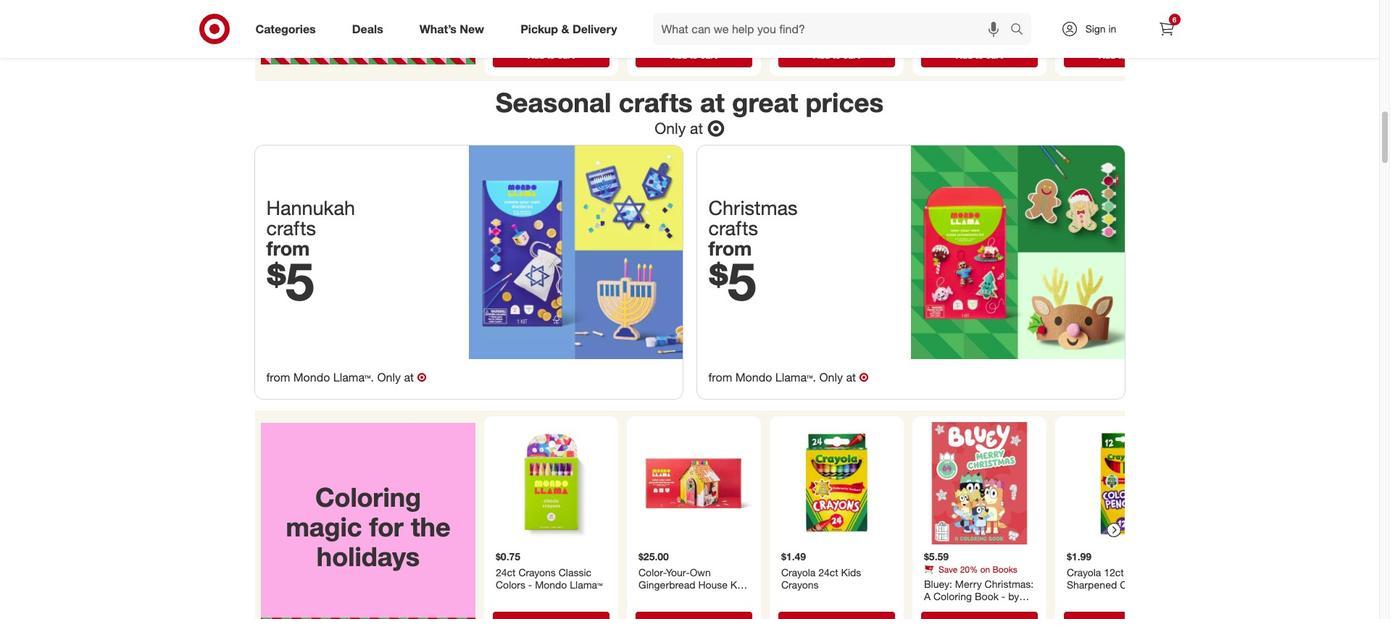 Task type: vqa. For each thing, say whether or not it's contained in the screenshot.


Task type: locate. For each thing, give the bounding box(es) containing it.
2 horizontal spatial art
[[963, 22, 977, 35]]

coloring inside coloring magic for the holidays
[[315, 482, 421, 513]]

0 horizontal spatial 24ct
[[495, 567, 515, 579]]

add inside 2pk 6''x6'' gem art poster unicorn/rainbow - mondo llama™ add to cart
[[813, 49, 830, 60]]

coloring up holidays
[[315, 482, 421, 513]]

1 horizontal spatial llama
[[775, 371, 806, 385]]

christmas:
[[984, 578, 1033, 590]]

2 llama from the left
[[775, 371, 806, 385]]

0 horizontal spatial only
[[377, 371, 401, 385]]

1 horizontal spatial crayons
[[781, 579, 818, 592]]

sharpened
[[1066, 579, 1117, 592]]

color
[[966, 10, 990, 22]]

$5
[[266, 250, 314, 313], [708, 250, 756, 313]]

to down the pickup
[[546, 49, 555, 60]]

12ct
[[1104, 567, 1124, 579]]

0 vertical spatial by
[[979, 22, 990, 35]]

llama™ down classic
[[569, 579, 602, 592]]

1 crayola from the left
[[781, 567, 815, 579]]

coloring inside bluey: merry christmas: a coloring book - by penguin young readers licenses (paperback)
[[933, 591, 972, 603]]

crafts inside hannukah crafts from
[[266, 216, 316, 240]]

kit for $25.00 color-your-own gingerbread house kit - mondo llama™
[[730, 579, 742, 592]]

books
[[992, 564, 1017, 575]]

2 cart from the left
[[700, 49, 717, 60]]

ceramic inside paint-your-own ceramic butterfly craft kit - mondo llama™
[[1066, 11, 1105, 24]]

llama™ down unicorn/rainbow
[[816, 37, 849, 49]]

$1.99
[[1066, 551, 1091, 563]]

great
[[732, 86, 798, 119]]

5 add from the left
[[1099, 49, 1115, 60]]

0 horizontal spatial ™
[[364, 371, 371, 385]]

ceramic left dinosaur
[[638, 11, 676, 24]]

3 add from the left
[[813, 49, 830, 60]]

0 horizontal spatial .
[[371, 371, 374, 385]]

add to cart button for 2pk 6''x6'' gem art poster unicorn/rainbow - mondo llama™
[[778, 44, 895, 67]]

llama™ inside paint-your-own ceramic butterfly craft kit - mondo llama™
[[1123, 24, 1156, 36]]

4 cart from the left
[[985, 49, 1002, 60]]

add
[[527, 49, 544, 60], [670, 49, 687, 60], [813, 49, 830, 60], [956, 49, 972, 60], [1099, 49, 1115, 60]]

craft inside paint-your-own ceramic butterfly craft kit - mondo llama™
[[1149, 11, 1171, 24]]

2 craft from the left
[[1149, 11, 1171, 24]]

paint-your-own ceramic butterfly craft kit - mondo llama™
[[1066, 0, 1171, 36]]

ceramic for dinosaur
[[638, 11, 676, 24]]

0 horizontal spatial art
[[857, 0, 871, 11]]

2pk
[[781, 0, 798, 11]]

cart inside my look color change window art by cra-z- art add to cart
[[985, 49, 1002, 60]]

to inside my look color change window art by cra-z- art add to cart
[[975, 49, 983, 60]]

by inside my look color change window art by cra-z- art add to cart
[[979, 22, 990, 35]]

3 add to cart button from the left
[[778, 44, 895, 67]]

own for butterfly
[[1116, 0, 1137, 11]]

1 add to cart from the left
[[527, 49, 574, 60]]

your- up dinosaur
[[664, 0, 688, 11]]

$5 for hannukah crafts from
[[266, 250, 314, 313]]

bead
[[554, 0, 578, 11]]

1 horizontal spatial only
[[655, 119, 686, 138]]

add down window
[[956, 49, 972, 60]]

cart for make it real bead drawer jewelry kit
[[557, 49, 574, 60]]

add to cart button down the in
[[1064, 44, 1180, 67]]

0 horizontal spatial craft
[[722, 11, 745, 24]]

0 horizontal spatial llama
[[333, 371, 364, 385]]

to down paint-your-own ceramic dinosaur craft kit - mondo llama™ "link"
[[689, 49, 698, 60]]

. for christmas crafts from
[[813, 371, 816, 385]]

categories link
[[243, 13, 334, 45]]

1 24ct from the left
[[495, 567, 515, 579]]

from mondo llama ™ . only at ¬
[[266, 371, 427, 385], [708, 371, 869, 385]]

sign in
[[1085, 22, 1116, 35]]

1 horizontal spatial crafts
[[619, 86, 693, 119]]

&
[[561, 21, 569, 36]]

seasonal
[[496, 86, 611, 119]]

0 vertical spatial crayons
[[518, 567, 555, 579]]

your- up sign in
[[1092, 0, 1116, 11]]

magic
[[286, 512, 362, 543]]

crayons inside $0.75 24ct crayons classic colors - mondo llama™
[[518, 567, 555, 579]]

craft right dinosaur
[[722, 11, 745, 24]]

cart down paint-your-own ceramic dinosaur craft kit - mondo llama™ "link"
[[700, 49, 717, 60]]

1 add to cart button from the left
[[492, 44, 609, 67]]

from mondo llama ™ . only at ¬ for christmas crafts from
[[708, 371, 869, 385]]

1 kids from the left
[[841, 567, 861, 579]]

2 ™ from the left
[[806, 371, 813, 385]]

llama for christmas crafts from
[[775, 371, 806, 385]]

add down the pickup
[[527, 49, 544, 60]]

your- inside paint-your-own ceramic dinosaur craft kit - mondo llama™
[[664, 0, 688, 11]]

1 from mondo llama ™ . only at ¬ from the left
[[266, 371, 427, 385]]

0 horizontal spatial by
[[979, 22, 990, 35]]

1 horizontal spatial coloring
[[933, 591, 972, 603]]

art
[[857, 0, 871, 11], [963, 22, 977, 35], [924, 35, 937, 47]]

kids inside $1.49 crayola 24ct kids crayons
[[841, 567, 861, 579]]

own inside paint-your-own ceramic butterfly craft kit - mondo llama™
[[1116, 0, 1137, 11]]

0 vertical spatial carousel region
[[255, 0, 1189, 81]]

1 horizontal spatial kids
[[1126, 567, 1146, 579]]

2 horizontal spatial only
[[819, 371, 843, 385]]

1 ceramic from the left
[[638, 11, 676, 24]]

2 horizontal spatial add to cart
[[1099, 49, 1145, 60]]

- left the in
[[1082, 24, 1085, 36]]

mondo
[[660, 24, 692, 36], [1088, 24, 1120, 36], [781, 37, 813, 49], [293, 371, 330, 385], [735, 371, 772, 385], [535, 579, 567, 592], [645, 592, 677, 604]]

pencils
[[1066, 592, 1099, 604]]

sign in link
[[1048, 13, 1139, 45]]

what's
[[419, 21, 457, 36]]

2 carousel region from the top
[[255, 411, 1189, 620]]

1 vertical spatial art
[[963, 22, 977, 35]]

1 ¬ from the left
[[417, 371, 427, 385]]

™
[[364, 371, 371, 385], [806, 371, 813, 385]]

christmas
[[708, 195, 798, 219]]

0 horizontal spatial from mondo llama ™ . only at ¬
[[266, 371, 427, 385]]

1 vertical spatial crayons
[[781, 579, 818, 592]]

- inside 2pk 6''x6'' gem art poster unicorn/rainbow - mondo llama™ add to cart
[[863, 24, 866, 36]]

1 horizontal spatial .
[[813, 371, 816, 385]]

- right unicorn/rainbow
[[863, 24, 866, 36]]

0 horizontal spatial crafts
[[266, 216, 316, 240]]

1 horizontal spatial crayola
[[1066, 567, 1101, 579]]

3 add to cart from the left
[[1099, 49, 1145, 60]]

add to cart button down the pickup
[[492, 44, 609, 67]]

own up 'butterfly'
[[1116, 0, 1137, 11]]

2 horizontal spatial crafts
[[708, 216, 758, 240]]

color-your-own gingerbread house kit - mondo llama™ image
[[632, 423, 755, 545]]

1 to from the left
[[546, 49, 555, 60]]

3 cart from the left
[[843, 49, 860, 60]]

crayola inside $1.49 crayola 24ct kids crayons
[[781, 567, 815, 579]]

ceramic inside paint-your-own ceramic dinosaur craft kit - mondo llama™
[[638, 11, 676, 24]]

ceramic
[[638, 11, 676, 24], [1066, 11, 1105, 24]]

by inside bluey: merry christmas: a coloring book - by penguin young readers licenses (paperback)
[[1008, 591, 1019, 603]]

2 $5 from the left
[[708, 250, 756, 313]]

crayola for $1.99
[[1066, 567, 1101, 579]]

1 horizontal spatial ¬
[[859, 371, 869, 385]]

by up the readers
[[1008, 591, 1019, 603]]

cart down cra-
[[985, 49, 1002, 60]]

1 horizontal spatial paint-
[[1066, 0, 1092, 11]]

0 horizontal spatial crayola
[[781, 567, 815, 579]]

own inside paint-your-own ceramic dinosaur craft kit - mondo llama™
[[688, 0, 709, 11]]

unicorn/rainbow
[[781, 24, 860, 36]]

1 vertical spatial coloring
[[933, 591, 972, 603]]

colors
[[495, 579, 525, 592]]

2 to from the left
[[689, 49, 698, 60]]

bluey: merry christmas: a coloring book - by penguin young readers licenses (paperback)
[[924, 578, 1033, 620]]

- right the delivery
[[653, 24, 657, 36]]

0 horizontal spatial coloring
[[315, 482, 421, 513]]

2 24ct from the left
[[818, 567, 838, 579]]

1 carousel region from the top
[[255, 0, 1189, 81]]

$0.75
[[495, 551, 520, 563]]

kit inside $25.00 color-your-own gingerbread house kit - mondo llama™
[[730, 579, 742, 592]]

1 horizontal spatial $5
[[708, 250, 756, 313]]

1 vertical spatial by
[[1008, 591, 1019, 603]]

- down christmas:
[[1001, 591, 1005, 603]]

1 add from the left
[[527, 49, 544, 60]]

from
[[266, 237, 310, 260], [708, 237, 752, 260], [266, 371, 290, 385], [708, 371, 732, 385]]

to for paint-your-own ceramic dinosaur craft kit - mondo llama™
[[689, 49, 698, 60]]

crayons up colors
[[518, 567, 555, 579]]

llama™ for $25.00 color-your-own gingerbread house kit - mondo llama™
[[680, 592, 713, 604]]

paint- inside paint-your-own ceramic butterfly craft kit - mondo llama™
[[1066, 0, 1092, 11]]

bluey: merry christmas: a coloring book - by  penguin young readers licenses (paperback) image
[[918, 423, 1040, 545]]

4 add from the left
[[956, 49, 972, 60]]

ceramic left the in
[[1066, 11, 1105, 24]]

24ct
[[495, 567, 515, 579], [818, 567, 838, 579]]

kit right the delivery
[[638, 24, 650, 36]]

add to cart button for make it real bead drawer jewelry kit
[[492, 44, 609, 67]]

llama™ down dinosaur
[[695, 24, 728, 36]]

save 20% on books
[[938, 564, 1017, 575]]

what's new link
[[407, 13, 502, 45]]

1 vertical spatial carousel region
[[255, 411, 1189, 620]]

coloring
[[315, 482, 421, 513], [933, 591, 972, 603]]

add down unicorn/rainbow
[[813, 49, 830, 60]]

1 horizontal spatial 24ct
[[818, 567, 838, 579]]

prices
[[806, 86, 884, 119]]

1 cart from the left
[[557, 49, 574, 60]]

kit inside paint-your-own ceramic dinosaur craft kit - mondo llama™
[[638, 24, 650, 36]]

1 ™ from the left
[[364, 371, 371, 385]]

2 kids from the left
[[1126, 567, 1146, 579]]

¬ for hannukah crafts from
[[417, 371, 427, 385]]

5 cart from the left
[[1128, 49, 1145, 60]]

paint-
[[638, 0, 664, 11], [1066, 0, 1092, 11]]

licenses
[[924, 616, 964, 620]]

llama™
[[695, 24, 728, 36], [1123, 24, 1156, 36], [816, 37, 849, 49], [569, 579, 602, 592], [680, 592, 713, 604]]

2 add from the left
[[670, 49, 687, 60]]

cart down &
[[557, 49, 574, 60]]

crayola
[[781, 567, 815, 579], [1066, 567, 1101, 579]]

coloring magic for the holidays
[[286, 482, 450, 573]]

crafts inside christmas crafts from
[[708, 216, 758, 240]]

kit down "bead"
[[568, 11, 580, 24]]

- inside paint-your-own ceramic dinosaur craft kit - mondo llama™
[[653, 24, 657, 36]]

2 vertical spatial art
[[924, 35, 937, 47]]

at
[[700, 86, 725, 119], [690, 119, 703, 138], [404, 371, 414, 385], [846, 371, 856, 385]]

coloring up penguin
[[933, 591, 972, 603]]

to for paint-your-own ceramic butterfly craft kit - mondo llama™
[[1118, 49, 1126, 60]]

your- inside paint-your-own ceramic butterfly craft kit - mondo llama™
[[1092, 0, 1116, 11]]

1 horizontal spatial from mondo llama ™ . only at ¬
[[708, 371, 869, 385]]

llama™ for paint-your-own ceramic butterfly craft kit - mondo llama™
[[1123, 24, 1156, 36]]

to down paint-your-own ceramic butterfly craft kit - mondo llama™ link
[[1118, 49, 1126, 60]]

craft for dinosaur
[[722, 11, 745, 24]]

kit inside paint-your-own ceramic butterfly craft kit - mondo llama™
[[1066, 24, 1079, 36]]

0 horizontal spatial paint-
[[638, 0, 664, 11]]

crayola 12ct kids pre-sharpened colored pencils image
[[1061, 423, 1183, 545]]

kit inside the make it real bead drawer jewelry kit
[[568, 11, 580, 24]]

search
[[1003, 23, 1038, 37]]

kids for 24ct
[[841, 567, 861, 579]]

own
[[688, 0, 709, 11], [1116, 0, 1137, 11], [689, 567, 710, 579]]

mondo inside $0.75 24ct crayons classic colors - mondo llama™
[[535, 579, 567, 592]]

own up "house"
[[689, 567, 710, 579]]

1 paint- from the left
[[638, 0, 664, 11]]

kit
[[568, 11, 580, 24], [638, 24, 650, 36], [1066, 24, 1079, 36], [730, 579, 742, 592]]

add to cart down paint-your-own ceramic dinosaur craft kit - mondo llama™ "link"
[[670, 49, 717, 60]]

to
[[546, 49, 555, 60], [689, 49, 698, 60], [832, 49, 840, 60], [975, 49, 983, 60], [1118, 49, 1126, 60]]

1 llama from the left
[[333, 371, 364, 385]]

5 to from the left
[[1118, 49, 1126, 60]]

3 to from the left
[[832, 49, 840, 60]]

4 add to cart button from the left
[[921, 44, 1037, 67]]

mondo inside paint-your-own ceramic butterfly craft kit - mondo llama™
[[1088, 24, 1120, 36]]

crayola up sharpened
[[1066, 567, 1101, 579]]

llama™ inside $25.00 color-your-own gingerbread house kit - mondo llama™
[[680, 592, 713, 604]]

0 horizontal spatial crayons
[[518, 567, 555, 579]]

2 add to cart button from the left
[[635, 44, 752, 67]]

gem
[[832, 0, 854, 11]]

craft inside paint-your-own ceramic dinosaur craft kit - mondo llama™
[[722, 11, 745, 24]]

kit right "house"
[[730, 579, 742, 592]]

1 horizontal spatial by
[[1008, 591, 1019, 603]]

cart down paint-your-own ceramic butterfly craft kit - mondo llama™ link
[[1128, 49, 1145, 60]]

kit for make it real bead drawer jewelry kit
[[568, 11, 580, 24]]

1 horizontal spatial craft
[[1149, 11, 1171, 24]]

cart
[[557, 49, 574, 60], [700, 49, 717, 60], [843, 49, 860, 60], [985, 49, 1002, 60], [1128, 49, 1145, 60]]

hannukah
[[266, 195, 355, 219]]

kit left sign
[[1066, 24, 1079, 36]]

2 paint- from the left
[[1066, 0, 1092, 11]]

own up dinosaur
[[688, 0, 709, 11]]

add to cart button down cra-
[[921, 44, 1037, 67]]

add to cart
[[527, 49, 574, 60], [670, 49, 717, 60], [1099, 49, 1145, 60]]

crayons inside $1.49 crayola 24ct kids crayons
[[781, 579, 818, 592]]

24ct inside $0.75 24ct crayons classic colors - mondo llama™
[[495, 567, 515, 579]]

1 craft from the left
[[722, 11, 745, 24]]

art down window
[[924, 35, 937, 47]]

- right colors
[[528, 579, 532, 592]]

your- for butterfly
[[1092, 0, 1116, 11]]

0 horizontal spatial ceramic
[[638, 11, 676, 24]]

gingerbread
[[638, 579, 695, 592]]

add to cart down the pickup
[[527, 49, 574, 60]]

2 ¬ from the left
[[859, 371, 869, 385]]

craft
[[722, 11, 745, 24], [1149, 11, 1171, 24]]

cart down the what can we help you find? suggestions appear below search field
[[843, 49, 860, 60]]

poster
[[781, 11, 810, 24]]

- inside paint-your-own ceramic butterfly craft kit - mondo llama™
[[1082, 24, 1085, 36]]

crayola inside $1.99 crayola 12ct kids pre- sharpened colored pencils
[[1066, 567, 1101, 579]]

5 add to cart button from the left
[[1064, 44, 1180, 67]]

paint- inside paint-your-own ceramic dinosaur craft kit - mondo llama™
[[638, 0, 664, 11]]

craft left 6
[[1149, 11, 1171, 24]]

crafts inside the seasonal crafts at great prices only at ◎
[[619, 86, 693, 119]]

1 horizontal spatial art
[[924, 35, 937, 47]]

your- up gingerbread
[[666, 567, 689, 579]]

2 ceramic from the left
[[1066, 11, 1105, 24]]

2 add to cart from the left
[[670, 49, 717, 60]]

0 horizontal spatial $5
[[266, 250, 314, 313]]

llama™ down "house"
[[680, 592, 713, 604]]

1 horizontal spatial ceramic
[[1066, 11, 1105, 24]]

add to cart button
[[492, 44, 609, 67], [635, 44, 752, 67], [778, 44, 895, 67], [921, 44, 1037, 67], [1064, 44, 1180, 67]]

hannukah crafts from
[[266, 195, 355, 260]]

my
[[924, 10, 938, 22]]

0 horizontal spatial ¬
[[417, 371, 427, 385]]

2 crayola from the left
[[1066, 567, 1101, 579]]

¬
[[417, 371, 427, 385], [859, 371, 869, 385]]

your- for dinosaur
[[664, 0, 688, 11]]

0 horizontal spatial kids
[[841, 567, 861, 579]]

add to cart button down unicorn/rainbow
[[778, 44, 895, 67]]

add down the in
[[1099, 49, 1115, 60]]

0 vertical spatial coloring
[[315, 482, 421, 513]]

add down paint-your-own ceramic dinosaur craft kit - mondo llama™ "link"
[[670, 49, 687, 60]]

2pk 6''x6'' gem art poster unicorn/rainbow - mondo llama™ add to cart
[[781, 0, 871, 60]]

crayons down $1.49
[[781, 579, 818, 592]]

4 to from the left
[[975, 49, 983, 60]]

1 . from the left
[[371, 371, 374, 385]]

carousel region
[[255, 0, 1189, 81], [255, 411, 1189, 620]]

by
[[979, 22, 990, 35], [1008, 591, 1019, 603]]

0 horizontal spatial add to cart
[[527, 49, 574, 60]]

add for make it real bead drawer jewelry kit
[[527, 49, 544, 60]]

1 horizontal spatial ™
[[806, 371, 813, 385]]

by down "color"
[[979, 22, 990, 35]]

llama™ inside paint-your-own ceramic dinosaur craft kit - mondo llama™
[[695, 24, 728, 36]]

add to cart down the in
[[1099, 49, 1145, 60]]

llama™ inside $0.75 24ct crayons classic colors - mondo llama™
[[569, 579, 602, 592]]

1 $5 from the left
[[266, 250, 314, 313]]

0 vertical spatial art
[[857, 0, 871, 11]]

paint- for paint-your-own ceramic butterfly craft kit - mondo llama™
[[1066, 0, 1092, 11]]

™ for hannukah crafts from
[[364, 371, 371, 385]]

2 . from the left
[[813, 371, 816, 385]]

add to cart button down paint-your-own ceramic dinosaur craft kit - mondo llama™ "link"
[[635, 44, 752, 67]]

kids inside $1.99 crayola 12ct kids pre- sharpened colored pencils
[[1126, 567, 1146, 579]]

paint-your-own ceramic dinosaur craft kit - mondo llama™ link
[[632, 0, 755, 41]]

mondo inside $25.00 color-your-own gingerbread house kit - mondo llama™
[[645, 592, 677, 604]]

◎
[[707, 119, 725, 138]]

house
[[698, 579, 727, 592]]

llama™ down 'butterfly'
[[1123, 24, 1156, 36]]

to down my look color change window art by cra-z- art link
[[975, 49, 983, 60]]

cart inside 2pk 6''x6'' gem art poster unicorn/rainbow - mondo llama™ add to cart
[[843, 49, 860, 60]]

- down "color-"
[[638, 592, 642, 604]]

to down the what can we help you find? suggestions appear below search field
[[832, 49, 840, 60]]

art right gem
[[857, 0, 871, 11]]

2 from mondo llama ™ . only at ¬ from the left
[[708, 371, 869, 385]]

art down "color"
[[963, 22, 977, 35]]

delivery
[[572, 21, 617, 36]]

crayola down $1.49
[[781, 567, 815, 579]]

1 horizontal spatial add to cart
[[670, 49, 717, 60]]



Task type: describe. For each thing, give the bounding box(es) containing it.
drawer
[[495, 11, 528, 24]]

holidays
[[316, 542, 419, 573]]

add inside my look color change window art by cra-z- art add to cart
[[956, 49, 972, 60]]

cart for paint-your-own ceramic dinosaur craft kit - mondo llama™
[[700, 49, 717, 60]]

What can we help you find? suggestions appear below search field
[[653, 13, 1014, 45]]

$25.00 color-your-own gingerbread house kit - mondo llama™
[[638, 551, 742, 604]]

$1.49
[[781, 551, 806, 563]]

dinosaur
[[679, 11, 719, 24]]

$5 for christmas crafts from
[[708, 250, 756, 313]]

add to cart button for paint-your-own ceramic dinosaur craft kit - mondo llama™
[[635, 44, 752, 67]]

change
[[993, 10, 1029, 22]]

crayola 24ct kids crayons image
[[775, 423, 898, 545]]

only for christmas crafts from
[[819, 371, 843, 385]]

own for dinosaur
[[688, 0, 709, 11]]

own inside $25.00 color-your-own gingerbread house kit - mondo llama™
[[689, 567, 710, 579]]

my look color change window art by cra-z- art add to cart
[[924, 10, 1029, 60]]

christmas crafts from
[[708, 195, 798, 260]]

my look color change window art by cra-z- art link
[[918, 0, 1040, 47]]

crayola for $1.49
[[781, 567, 815, 579]]

the
[[410, 512, 450, 543]]

carousel region containing coloring magic for the holidays
[[255, 411, 1189, 620]]

from inside hannukah crafts from
[[266, 237, 310, 260]]

¬ for christmas crafts from
[[859, 371, 869, 385]]

craft for butterfly
[[1149, 11, 1171, 24]]

penguin
[[924, 604, 961, 616]]

$5.59
[[924, 551, 948, 563]]

readers
[[994, 604, 1032, 616]]

llama for hannukah crafts from
[[333, 371, 364, 385]]

real
[[532, 0, 552, 11]]

z-
[[1013, 22, 1023, 35]]

book
[[974, 591, 998, 603]]

it
[[523, 0, 529, 11]]

make it real bead drawer jewelry kit link
[[490, 0, 612, 41]]

window
[[924, 22, 960, 35]]

seasonal crafts at great prices only at ◎
[[496, 86, 884, 138]]

sign
[[1085, 22, 1106, 35]]

crafts for hannukah
[[266, 216, 316, 240]]

mondo inside paint-your-own ceramic dinosaur craft kit - mondo llama™
[[660, 24, 692, 36]]

from mondo llama ™ . only at ¬ for hannukah crafts from
[[266, 371, 427, 385]]

6
[[1172, 15, 1176, 24]]

from inside christmas crafts from
[[708, 237, 752, 260]]

deals
[[352, 21, 383, 36]]

make it real bead drawer jewelry kit
[[495, 0, 580, 24]]

pickup
[[520, 21, 558, 36]]

jewelry
[[530, 11, 565, 24]]

2pk 6''x6'' gem art poster unicorn/rainbow - mondo llama™ link
[[775, 0, 898, 49]]

$1.49 crayola 24ct kids crayons
[[781, 551, 861, 592]]

paint- for paint-your-own ceramic dinosaur craft kit - mondo llama™
[[638, 0, 664, 11]]

add to cart button for my look color change window art by cra-z- art
[[921, 44, 1037, 67]]

(paperback)
[[967, 616, 1022, 620]]

add for paint-your-own ceramic dinosaur craft kit - mondo llama™
[[670, 49, 687, 60]]

kit for paint-your-own ceramic butterfly craft kit - mondo llama™
[[1066, 24, 1079, 36]]

art inside 2pk 6''x6'' gem art poster unicorn/rainbow - mondo llama™ add to cart
[[857, 0, 871, 11]]

6 link
[[1151, 13, 1182, 45]]

cra-
[[993, 22, 1013, 35]]

color-
[[638, 567, 666, 579]]

$0.75 24ct crayons classic colors - mondo llama™
[[495, 551, 602, 592]]

kids for 12ct
[[1126, 567, 1146, 579]]

ceramic for butterfly
[[1066, 11, 1105, 24]]

on
[[980, 564, 990, 575]]

20%
[[960, 564, 978, 575]]

make
[[495, 0, 520, 11]]

to for make it real bead drawer jewelry kit
[[546, 49, 555, 60]]

6''x6''
[[801, 0, 829, 11]]

add to cart for drawer
[[527, 49, 574, 60]]

mondo inside 2pk 6''x6'' gem art poster unicorn/rainbow - mondo llama™ add to cart
[[781, 37, 813, 49]]

add to cart for butterfly
[[1099, 49, 1145, 60]]

only for hannukah crafts from
[[377, 371, 401, 385]]

add to cart button for paint-your-own ceramic butterfly craft kit - mondo llama™
[[1064, 44, 1180, 67]]

pre-
[[1149, 567, 1168, 579]]

24ct inside $1.49 crayola 24ct kids crayons
[[818, 567, 838, 579]]

llama™ for paint-your-own ceramic dinosaur craft kit - mondo llama™
[[695, 24, 728, 36]]

in
[[1108, 22, 1116, 35]]

add for paint-your-own ceramic butterfly craft kit - mondo llama™
[[1099, 49, 1115, 60]]

merry
[[955, 578, 981, 590]]

. for hannukah crafts from
[[371, 371, 374, 385]]

add to cart for dinosaur
[[670, 49, 717, 60]]

deals link
[[340, 13, 401, 45]]

search button
[[1003, 13, 1038, 48]]

a
[[924, 591, 930, 603]]

- inside $0.75 24ct crayons classic colors - mondo llama™
[[528, 579, 532, 592]]

categories
[[255, 21, 316, 36]]

young
[[963, 604, 992, 616]]

™ for christmas crafts from
[[806, 371, 813, 385]]

your- inside $25.00 color-your-own gingerbread house kit - mondo llama™
[[666, 567, 689, 579]]

pickup & delivery
[[520, 21, 617, 36]]

for
[[369, 512, 403, 543]]

paint-your-own ceramic dinosaur craft kit - mondo llama™
[[638, 0, 745, 36]]

to inside 2pk 6''x6'' gem art poster unicorn/rainbow - mondo llama™ add to cart
[[832, 49, 840, 60]]

$25.00
[[638, 551, 668, 563]]

save
[[938, 564, 957, 575]]

pickup & delivery link
[[508, 13, 635, 45]]

- inside $25.00 color-your-own gingerbread house kit - mondo llama™
[[638, 592, 642, 604]]

$1.99 crayola 12ct kids pre- sharpened colored pencils
[[1066, 551, 1168, 604]]

what's new
[[419, 21, 484, 36]]

crafts for christmas
[[708, 216, 758, 240]]

paint-your-own ceramic butterfly craft kit - mondo llama™ link
[[1061, 0, 1183, 41]]

cart for paint-your-own ceramic butterfly craft kit - mondo llama™
[[1128, 49, 1145, 60]]

- inside bluey: merry christmas: a coloring book - by penguin young readers licenses (paperback)
[[1001, 591, 1005, 603]]

bluey:
[[924, 578, 952, 590]]

colored
[[1120, 579, 1156, 592]]

carousel region containing make it real bead drawer jewelry kit
[[255, 0, 1189, 81]]

butterfly
[[1107, 11, 1146, 24]]

24ct crayons classic colors - mondo llama™ image
[[490, 423, 612, 545]]

llama™ inside 2pk 6''x6'' gem art poster unicorn/rainbow - mondo llama™ add to cart
[[816, 37, 849, 49]]

new
[[460, 21, 484, 36]]

kit for paint-your-own ceramic dinosaur craft kit - mondo llama™
[[638, 24, 650, 36]]

only inside the seasonal crafts at great prices only at ◎
[[655, 119, 686, 138]]

look
[[940, 10, 963, 22]]

classic
[[558, 567, 591, 579]]



